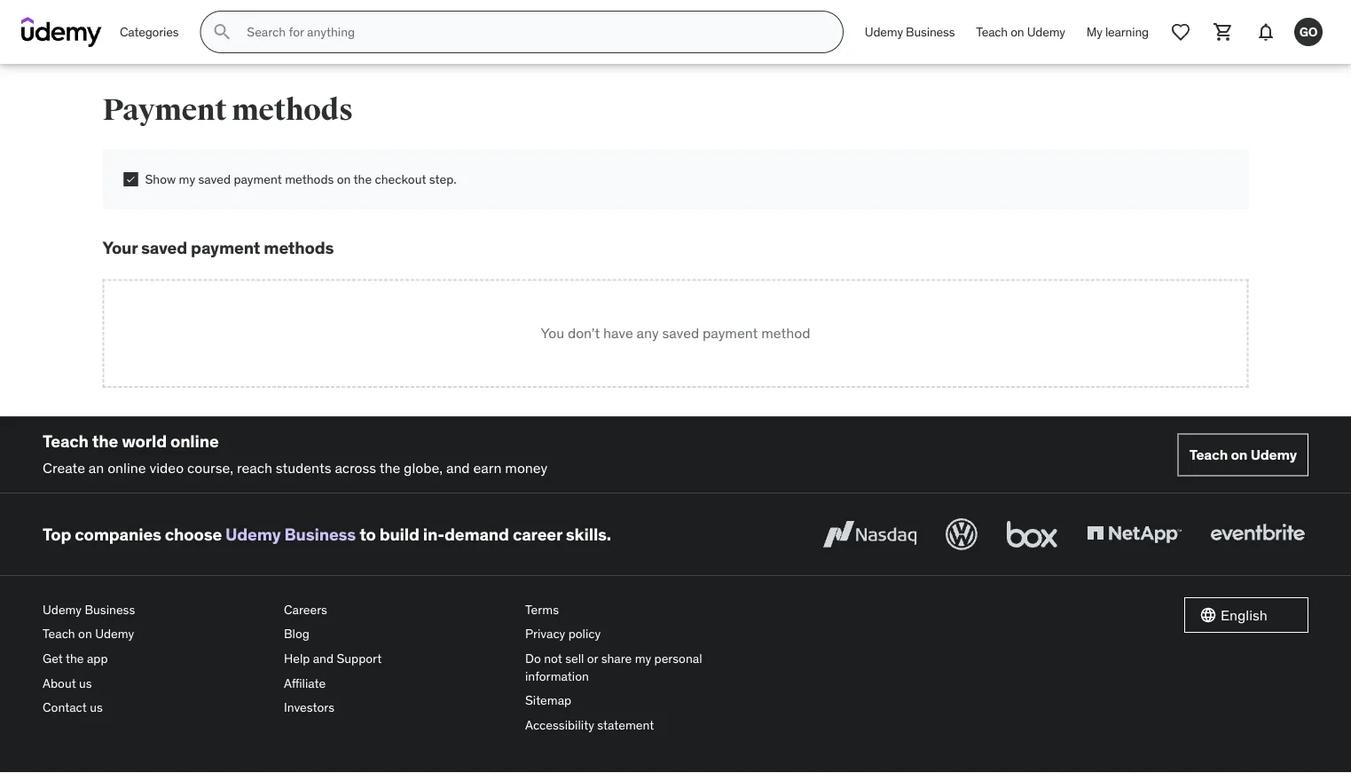 Task type: vqa. For each thing, say whether or not it's contained in the screenshot.
Downloading Blender
no



Task type: locate. For each thing, give the bounding box(es) containing it.
money
[[505, 459, 548, 477]]

method
[[762, 324, 811, 342]]

privacy
[[525, 626, 566, 642]]

have
[[604, 324, 634, 342]]

get
[[43, 650, 63, 666]]

do not sell or share my personal information button
[[525, 646, 753, 688]]

blog
[[284, 626, 310, 642]]

and right help at the left of the page
[[313, 650, 334, 666]]

1 horizontal spatial teach on udemy link
[[966, 11, 1077, 53]]

checkout
[[375, 171, 426, 187]]

1 vertical spatial saved
[[141, 237, 187, 258]]

1 vertical spatial teach on udemy
[[1190, 445, 1298, 464]]

0 horizontal spatial teach on udemy
[[977, 24, 1066, 40]]

business for udemy business teach on udemy get the app about us contact us
[[85, 601, 135, 617]]

2 vertical spatial saved
[[663, 324, 700, 342]]

0 vertical spatial my
[[179, 171, 195, 187]]

box image
[[1003, 515, 1062, 554]]

sitemap
[[525, 692, 572, 708]]

teach on udemy link left my
[[966, 11, 1077, 53]]

nasdaq image
[[819, 515, 921, 554]]

udemy image
[[21, 17, 102, 47]]

1 horizontal spatial saved
[[198, 171, 231, 187]]

go
[[1300, 24, 1318, 40]]

0 vertical spatial teach on udemy
[[977, 24, 1066, 40]]

methods
[[232, 91, 353, 128], [285, 171, 334, 187], [264, 237, 334, 258]]

step.
[[429, 171, 457, 187]]

us
[[79, 675, 92, 691], [90, 699, 103, 715]]

share
[[602, 650, 632, 666]]

build
[[380, 523, 420, 545]]

and inside careers blog help and support affiliate investors
[[313, 650, 334, 666]]

xsmall image
[[124, 172, 138, 186]]

udemy
[[865, 24, 904, 40], [1028, 24, 1066, 40], [1251, 445, 1298, 464], [226, 523, 281, 545], [43, 601, 82, 617], [95, 626, 134, 642]]

the up an
[[92, 430, 118, 452]]

the left globe, on the left of page
[[380, 459, 401, 477]]

payment methods
[[103, 91, 353, 128]]

0 vertical spatial saved
[[198, 171, 231, 187]]

business inside udemy business teach on udemy get the app about us contact us
[[85, 601, 135, 617]]

contact
[[43, 699, 87, 715]]

0 horizontal spatial business
[[85, 601, 135, 617]]

online right an
[[108, 459, 146, 477]]

on up app
[[78, 626, 92, 642]]

us right contact
[[90, 699, 103, 715]]

eventbrite image
[[1207, 515, 1309, 554]]

the right get
[[66, 650, 84, 666]]

careers
[[284, 601, 327, 617]]

Search for anything text field
[[244, 17, 822, 47]]

small image
[[1200, 606, 1218, 624]]

2 vertical spatial methods
[[264, 237, 334, 258]]

1 horizontal spatial teach on udemy
[[1190, 445, 1298, 464]]

0 vertical spatial payment
[[234, 171, 282, 187]]

my right show
[[179, 171, 195, 187]]

teach on udemy link up eventbrite 'image'
[[1178, 434, 1309, 476]]

categories
[[120, 24, 179, 40]]

us right about
[[79, 675, 92, 691]]

teach
[[977, 24, 1008, 40], [43, 430, 89, 452], [1190, 445, 1229, 464], [43, 626, 75, 642]]

learning
[[1106, 24, 1149, 40]]

on inside udemy business teach on udemy get the app about us contact us
[[78, 626, 92, 642]]

course,
[[187, 459, 234, 477]]

2 vertical spatial business
[[85, 601, 135, 617]]

0 horizontal spatial online
[[108, 459, 146, 477]]

0 vertical spatial business
[[906, 24, 955, 40]]

0 vertical spatial teach on udemy link
[[966, 11, 1077, 53]]

0 horizontal spatial teach on udemy link
[[43, 622, 270, 646]]

my down privacy policy link
[[635, 650, 652, 666]]

and
[[446, 459, 470, 477], [313, 650, 334, 666]]

affiliate
[[284, 675, 326, 691]]

an
[[89, 459, 104, 477]]

teach on udemy for the middle teach on udemy link
[[1190, 445, 1298, 464]]

blog link
[[284, 622, 511, 646]]

1 horizontal spatial and
[[446, 459, 470, 477]]

udemy business link
[[855, 11, 966, 53], [226, 523, 356, 545], [43, 597, 270, 622]]

or
[[587, 650, 599, 666]]

show
[[145, 171, 176, 187]]

1 vertical spatial us
[[90, 699, 103, 715]]

my
[[1087, 24, 1103, 40]]

don't
[[568, 324, 600, 342]]

on
[[1011, 24, 1025, 40], [337, 171, 351, 187], [1232, 445, 1248, 464], [78, 626, 92, 642]]

2 horizontal spatial business
[[906, 24, 955, 40]]

teach on udemy link up about us link at the bottom
[[43, 622, 270, 646]]

top companies choose udemy business to build in-demand career skills.
[[43, 523, 612, 545]]

0 horizontal spatial and
[[313, 650, 334, 666]]

1 vertical spatial payment
[[191, 237, 260, 258]]

information
[[525, 668, 589, 684]]

online up course,
[[170, 430, 219, 452]]

teach on udemy
[[977, 24, 1066, 40], [1190, 445, 1298, 464]]

0 vertical spatial and
[[446, 459, 470, 477]]

and left earn
[[446, 459, 470, 477]]

the
[[354, 171, 372, 187], [92, 430, 118, 452], [380, 459, 401, 477], [66, 650, 84, 666]]

on left my
[[1011, 24, 1025, 40]]

help and support link
[[284, 646, 511, 671]]

english
[[1221, 606, 1268, 624]]

show my saved payment methods on the checkout step.
[[145, 171, 457, 187]]

categories button
[[109, 11, 189, 53]]

1 vertical spatial my
[[635, 650, 652, 666]]

1 vertical spatial teach on udemy link
[[1178, 434, 1309, 476]]

1 horizontal spatial my
[[635, 650, 652, 666]]

submit search image
[[212, 21, 233, 43]]

affiliate link
[[284, 671, 511, 695]]

on up eventbrite 'image'
[[1232, 445, 1248, 464]]

about
[[43, 675, 76, 691]]

you don't have any saved payment method
[[541, 324, 811, 342]]

1 vertical spatial and
[[313, 650, 334, 666]]

1 vertical spatial udemy business link
[[226, 523, 356, 545]]

teach on udemy link
[[966, 11, 1077, 53], [1178, 434, 1309, 476], [43, 622, 270, 646]]

my
[[179, 171, 195, 187], [635, 650, 652, 666]]

about us link
[[43, 671, 270, 695]]

0 vertical spatial methods
[[232, 91, 353, 128]]

udemy business teach on udemy get the app about us contact us
[[43, 601, 135, 715]]

skills.
[[566, 523, 612, 545]]

wishlist image
[[1171, 21, 1192, 43]]

2 horizontal spatial saved
[[663, 324, 700, 342]]

saved right any
[[663, 324, 700, 342]]

teach on udemy left my
[[977, 24, 1066, 40]]

online
[[170, 430, 219, 452], [108, 459, 146, 477]]

support
[[337, 650, 382, 666]]

teach inside teach the world online create an online video course, reach students across the globe, and earn money
[[43, 430, 89, 452]]

2 vertical spatial teach on udemy link
[[43, 622, 270, 646]]

saved
[[198, 171, 231, 187], [141, 237, 187, 258], [663, 324, 700, 342]]

statement
[[598, 717, 655, 733]]

saved right show
[[198, 171, 231, 187]]

payment
[[234, 171, 282, 187], [191, 237, 260, 258], [703, 324, 758, 342]]

teach on udemy up eventbrite 'image'
[[1190, 445, 1298, 464]]

companies
[[75, 523, 161, 545]]

teach on udemy for the top teach on udemy link
[[977, 24, 1066, 40]]

business
[[906, 24, 955, 40], [284, 523, 356, 545], [85, 601, 135, 617]]

teach inside udemy business teach on udemy get the app about us contact us
[[43, 626, 75, 642]]

saved right your
[[141, 237, 187, 258]]

1 horizontal spatial online
[[170, 430, 219, 452]]

1 horizontal spatial business
[[284, 523, 356, 545]]

1 vertical spatial methods
[[285, 171, 334, 187]]

2 horizontal spatial teach on udemy link
[[1178, 434, 1309, 476]]

my inside terms privacy policy do not sell or share my personal information sitemap accessibility statement
[[635, 650, 652, 666]]



Task type: describe. For each thing, give the bounding box(es) containing it.
privacy policy link
[[525, 622, 753, 646]]

not
[[544, 650, 563, 666]]

go link
[[1288, 11, 1331, 53]]

your
[[103, 237, 138, 258]]

my learning
[[1087, 24, 1149, 40]]

1 vertical spatial online
[[108, 459, 146, 477]]

in-
[[423, 523, 445, 545]]

careers blog help and support affiliate investors
[[284, 601, 382, 715]]

app
[[87, 650, 108, 666]]

english button
[[1185, 597, 1309, 633]]

sell
[[566, 650, 584, 666]]

reach
[[237, 459, 272, 477]]

0 horizontal spatial saved
[[141, 237, 187, 258]]

shopping cart with 0 items image
[[1213, 21, 1235, 43]]

terms
[[525, 601, 559, 617]]

career
[[513, 523, 563, 545]]

across
[[335, 459, 376, 477]]

0 horizontal spatial my
[[179, 171, 195, 187]]

top
[[43, 523, 71, 545]]

on left checkout
[[337, 171, 351, 187]]

notifications image
[[1256, 21, 1277, 43]]

1 vertical spatial business
[[284, 523, 356, 545]]

create
[[43, 459, 85, 477]]

and inside teach the world online create an online video course, reach students across the globe, and earn money
[[446, 459, 470, 477]]

sitemap link
[[525, 688, 753, 713]]

payment
[[103, 91, 227, 128]]

the left checkout
[[354, 171, 372, 187]]

business for udemy business
[[906, 24, 955, 40]]

earn
[[474, 459, 502, 477]]

students
[[276, 459, 332, 477]]

my learning link
[[1077, 11, 1160, 53]]

personal
[[655, 650, 703, 666]]

terms privacy policy do not sell or share my personal information sitemap accessibility statement
[[525, 601, 703, 733]]

world
[[122, 430, 167, 452]]

help
[[284, 650, 310, 666]]

contact us link
[[43, 695, 270, 720]]

0 vertical spatial online
[[170, 430, 219, 452]]

video
[[150, 459, 184, 477]]

volkswagen image
[[943, 515, 982, 554]]

careers link
[[284, 597, 511, 622]]

2 vertical spatial payment
[[703, 324, 758, 342]]

0 vertical spatial us
[[79, 675, 92, 691]]

your saved payment methods
[[103, 237, 334, 258]]

do
[[525, 650, 541, 666]]

demand
[[445, 523, 509, 545]]

any
[[637, 324, 659, 342]]

to
[[360, 523, 376, 545]]

investors
[[284, 699, 335, 715]]

policy
[[569, 626, 601, 642]]

2 vertical spatial udemy business link
[[43, 597, 270, 622]]

udemy business
[[865, 24, 955, 40]]

you
[[541, 324, 565, 342]]

0 vertical spatial udemy business link
[[855, 11, 966, 53]]

terms link
[[525, 597, 753, 622]]

investors link
[[284, 695, 511, 720]]

choose
[[165, 523, 222, 545]]

teach the world online create an online video course, reach students across the globe, and earn money
[[43, 430, 548, 477]]

globe,
[[404, 459, 443, 477]]

netapp image
[[1084, 515, 1186, 554]]

get the app link
[[43, 646, 270, 671]]

accessibility
[[525, 717, 595, 733]]

accessibility statement link
[[525, 713, 753, 737]]

the inside udemy business teach on udemy get the app about us contact us
[[66, 650, 84, 666]]



